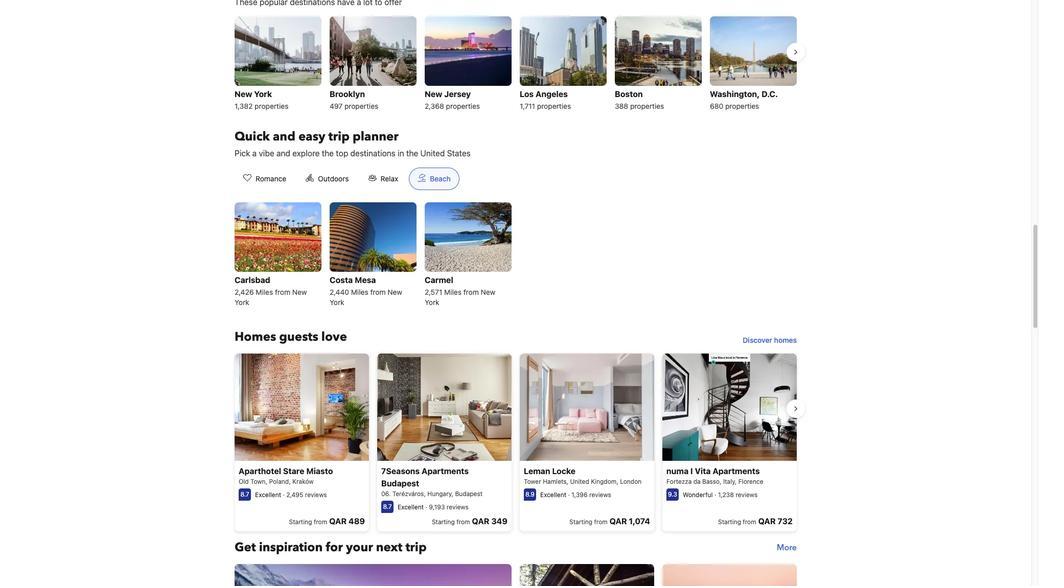 Task type: locate. For each thing, give the bounding box(es) containing it.
8.7 element down old
[[239, 489, 251, 501]]

2 starting from the left
[[432, 519, 455, 527]]

3 properties from the left
[[446, 102, 480, 110]]

0 horizontal spatial 8.7 element
[[239, 489, 251, 501]]

tab list
[[227, 168, 468, 191]]

1 horizontal spatial apartments
[[713, 467, 760, 476]]

from left qar 732
[[743, 519, 757, 527]]

properties for new jersey
[[446, 102, 480, 110]]

·
[[283, 492, 285, 499], [569, 492, 570, 499], [715, 492, 717, 499], [426, 504, 428, 512]]

kraków
[[293, 478, 314, 486]]

numa
[[667, 467, 689, 476]]

region containing new york
[[227, 12, 806, 117]]

properties inside washington, d.c. 680 properties
[[726, 102, 760, 110]]

1 horizontal spatial excellent
[[398, 504, 424, 512]]

0 horizontal spatial 8.7
[[241, 491, 249, 499]]

0 horizontal spatial excellent
[[255, 492, 281, 499]]

york up "quick"
[[254, 89, 272, 99]]

leman locke tower hamlets, united kingdom, london
[[524, 467, 642, 486]]

reviews for qar 489
[[305, 492, 327, 499]]

starting from qar 1,074
[[570, 517, 651, 527]]

1 horizontal spatial united
[[571, 478, 590, 486]]

love
[[322, 329, 347, 346]]

outdoors
[[318, 174, 349, 183]]

2 horizontal spatial miles
[[445, 288, 462, 297]]

reviews for qar 732
[[736, 492, 758, 499]]

0 horizontal spatial miles
[[256, 288, 273, 297]]

8.9 element
[[524, 489, 537, 501]]

pick
[[235, 149, 250, 158]]

1 apartments from the left
[[422, 467, 469, 476]]

reviews up starting from qar 349
[[447, 504, 469, 512]]

from right 2,571
[[464, 288, 479, 297]]

get inspiration for your next trip
[[235, 540, 427, 557]]

excellent element down terézváros,
[[398, 504, 424, 512]]

apartments inside 7seasons apartments budapest 06. terézváros, hungary, budapest
[[422, 467, 469, 476]]

4 starting from the left
[[719, 519, 742, 527]]

budapest
[[382, 479, 420, 489], [455, 491, 483, 498]]

carmel 2,571 miles from new york
[[425, 276, 496, 307]]

da
[[694, 478, 701, 486]]

york inside carlsbad 2,426 miles from new york
[[235, 298, 249, 307]]

new inside costa mesa 2,440 miles from new york
[[388, 288, 403, 297]]

1 horizontal spatial 8.7
[[383, 503, 392, 511]]

properties down boston
[[631, 102, 665, 110]]

from down mesa at the left of page
[[371, 288, 386, 297]]

region containing aparthotel stare miasto
[[227, 350, 806, 536]]

boston
[[615, 89, 643, 99]]

· left 1,396
[[569, 492, 570, 499]]

· left the 1,238
[[715, 492, 717, 499]]

i
[[691, 467, 694, 476]]

united inside quick and easy trip planner pick a vibe and explore the top destinations in the united states
[[421, 149, 445, 158]]

relax
[[381, 174, 399, 183]]

new
[[235, 89, 252, 99], [425, 89, 443, 99], [292, 288, 307, 297], [388, 288, 403, 297], [481, 288, 496, 297]]

get
[[235, 540, 256, 557]]

miles for carlsbad
[[256, 288, 273, 297]]

properties down jersey
[[446, 102, 480, 110]]

· for budapest
[[426, 504, 428, 512]]

2,571
[[425, 288, 443, 297]]

apartments inside "numa i vita apartments fortezza da basso, italy, florence"
[[713, 467, 760, 476]]

tower
[[524, 478, 542, 486]]

properties inside "los angeles 1,711 properties"
[[538, 102, 571, 110]]

trip right next at the bottom left
[[406, 540, 427, 557]]

from inside "starting from qar 489"
[[314, 519, 327, 527]]

2 miles from the left
[[351, 288, 369, 297]]

1 region from the top
[[227, 12, 806, 117]]

excellent element for aparthotel
[[255, 492, 281, 499]]

italy,
[[724, 478, 737, 486]]

brooklyn 497 properties
[[330, 89, 379, 110]]

2,495
[[287, 492, 304, 499]]

starting down 9,193
[[432, 519, 455, 527]]

properties down brooklyn
[[345, 102, 379, 110]]

1 vertical spatial 8.7
[[383, 503, 392, 511]]

excellent down hamlets,
[[541, 492, 567, 499]]

starting inside starting from qar 732
[[719, 519, 742, 527]]

starting up the inspiration
[[289, 519, 312, 527]]

budapest up starting from qar 349
[[455, 491, 483, 498]]

1 miles from the left
[[256, 288, 273, 297]]

new york 1,382 properties
[[235, 89, 289, 110]]

guests
[[279, 329, 319, 346]]

poland,
[[269, 478, 291, 486]]

excellent down terézváros,
[[398, 504, 424, 512]]

qar 732
[[759, 517, 793, 527]]

1,711
[[520, 102, 536, 110]]

united up beach button
[[421, 149, 445, 158]]

costa mesa 2,440 miles from new york
[[330, 276, 403, 307]]

properties
[[255, 102, 289, 110], [345, 102, 379, 110], [446, 102, 480, 110], [538, 102, 571, 110], [631, 102, 665, 110], [726, 102, 760, 110]]

0 vertical spatial 8.7
[[241, 491, 249, 499]]

properties inside new jersey 2,368 properties
[[446, 102, 480, 110]]

excellent for aparthotel
[[255, 492, 281, 499]]

starting down 1,396
[[570, 519, 593, 527]]

0 horizontal spatial united
[[421, 149, 445, 158]]

2 properties from the left
[[345, 102, 379, 110]]

miles inside carlsbad 2,426 miles from new york
[[256, 288, 273, 297]]

the
[[322, 149, 334, 158], [407, 149, 419, 158]]

qar 349
[[472, 517, 508, 527]]

homes guests love
[[235, 329, 347, 346]]

in
[[398, 149, 404, 158]]

wonderful element
[[683, 492, 713, 499]]

properties for los angeles
[[538, 102, 571, 110]]

1 starting from the left
[[289, 519, 312, 527]]

york down 2,440
[[330, 298, 345, 307]]

excellent element for leman
[[541, 492, 567, 499]]

0 vertical spatial trip
[[329, 128, 350, 145]]

apartments up hungary,
[[422, 467, 469, 476]]

and up vibe in the top left of the page
[[273, 128, 296, 145]]

destinations
[[351, 149, 396, 158]]

8.7 element for 7seasons apartments budapest
[[382, 501, 394, 514]]

· left 9,193
[[426, 504, 428, 512]]

properties for new york
[[255, 102, 289, 110]]

and right vibe in the top left of the page
[[277, 149, 291, 158]]

1 vertical spatial region
[[227, 350, 806, 536]]

7seasons
[[382, 467, 420, 476]]

3 starting from the left
[[570, 519, 593, 527]]

from inside carlsbad 2,426 miles from new york
[[275, 288, 291, 297]]

starting
[[289, 519, 312, 527], [432, 519, 455, 527], [570, 519, 593, 527], [719, 519, 742, 527]]

1,382
[[235, 102, 253, 110]]

1,238
[[719, 492, 735, 499]]

budapest down 7seasons
[[382, 479, 420, 489]]

miles inside carmel 2,571 miles from new york
[[445, 288, 462, 297]]

starting inside starting from qar 1,074
[[570, 519, 593, 527]]

from inside costa mesa 2,440 miles from new york
[[371, 288, 386, 297]]

trip up top
[[329, 128, 350, 145]]

trip
[[329, 128, 350, 145], [406, 540, 427, 557]]

8.7 element down 06. at the left of the page
[[382, 501, 394, 514]]

next
[[376, 540, 403, 557]]

starting down the 1,238
[[719, 519, 742, 527]]

easy
[[299, 128, 326, 145]]

the right in
[[407, 149, 419, 158]]

leman
[[524, 467, 551, 476]]

vibe
[[259, 149, 275, 158]]

3 miles from the left
[[445, 288, 462, 297]]

los angeles 1,711 properties
[[520, 89, 571, 110]]

0 horizontal spatial apartments
[[422, 467, 469, 476]]

excellent element down hamlets,
[[541, 492, 567, 499]]

miles for carmel
[[445, 288, 462, 297]]

properties down washington,
[[726, 102, 760, 110]]

united
[[421, 149, 445, 158], [571, 478, 590, 486]]

united inside leman locke tower hamlets, united kingdom, london
[[571, 478, 590, 486]]

florence
[[739, 478, 764, 486]]

beach
[[430, 174, 451, 183]]

region
[[227, 12, 806, 117], [227, 350, 806, 536]]

starting inside "starting from qar 489"
[[289, 519, 312, 527]]

5 properties from the left
[[631, 102, 665, 110]]

properties right "1,382"
[[255, 102, 289, 110]]

8.7 for 7seasons apartments budapest
[[383, 503, 392, 511]]

miles
[[256, 288, 273, 297], [351, 288, 369, 297], [445, 288, 462, 297]]

reviews down kingdom,
[[590, 492, 612, 499]]

from inside starting from qar 732
[[743, 519, 757, 527]]

planner
[[353, 128, 399, 145]]

starting from qar 349
[[432, 517, 508, 527]]

properties inside boston 388 properties
[[631, 102, 665, 110]]

washington,
[[711, 89, 760, 99]]

miles down carlsbad
[[256, 288, 273, 297]]

1 horizontal spatial the
[[407, 149, 419, 158]]

excellent down town,
[[255, 492, 281, 499]]

states
[[447, 149, 471, 158]]

0 horizontal spatial the
[[322, 149, 334, 158]]

quick
[[235, 128, 270, 145]]

2 horizontal spatial excellent element
[[541, 492, 567, 499]]

1 horizontal spatial miles
[[351, 288, 369, 297]]

2 region from the top
[[227, 350, 806, 536]]

1 horizontal spatial excellent element
[[398, 504, 424, 512]]

0 horizontal spatial excellent element
[[255, 492, 281, 499]]

brooklyn
[[330, 89, 365, 99]]

discover
[[743, 336, 773, 345]]

from right the 2,426
[[275, 288, 291, 297]]

from left qar 349
[[457, 519, 470, 527]]

1 horizontal spatial budapest
[[455, 491, 483, 498]]

2 horizontal spatial excellent
[[541, 492, 567, 499]]

york down 2,571
[[425, 298, 440, 307]]

2 apartments from the left
[[713, 467, 760, 476]]

tab list containing romance
[[227, 168, 468, 191]]

starting from qar 489
[[289, 517, 365, 527]]

excellent element
[[255, 492, 281, 499], [541, 492, 567, 499], [398, 504, 424, 512]]

· for tower
[[569, 492, 570, 499]]

more link
[[778, 540, 797, 557]]

properties inside new york 1,382 properties
[[255, 102, 289, 110]]

1 vertical spatial trip
[[406, 540, 427, 557]]

excellent · 9,193 reviews
[[398, 504, 469, 512]]

carlsbad 2,426 miles from new york
[[235, 276, 307, 307]]

0 horizontal spatial budapest
[[382, 479, 420, 489]]

4 properties from the left
[[538, 102, 571, 110]]

washington, d.c. 680 properties
[[711, 89, 779, 110]]

reviews down kraków
[[305, 492, 327, 499]]

0 vertical spatial region
[[227, 12, 806, 117]]

d.c.
[[762, 89, 779, 99]]

starting inside starting from qar 349
[[432, 519, 455, 527]]

hungary,
[[428, 491, 454, 498]]

miles down carmel
[[445, 288, 462, 297]]

the left top
[[322, 149, 334, 158]]

excellent · 2,495 reviews
[[255, 492, 327, 499]]

excellent element down town,
[[255, 492, 281, 499]]

apartments up italy, on the right of the page
[[713, 467, 760, 476]]

1 horizontal spatial 8.7 element
[[382, 501, 394, 514]]

6 properties from the left
[[726, 102, 760, 110]]

1 vertical spatial budapest
[[455, 491, 483, 498]]

reviews for qar 1,074
[[590, 492, 612, 499]]

9,193
[[429, 504, 445, 512]]

properties down angeles
[[538, 102, 571, 110]]

york down the 2,426
[[235, 298, 249, 307]]

8.7 down old
[[241, 491, 249, 499]]

1 vertical spatial united
[[571, 478, 590, 486]]

angeles
[[536, 89, 568, 99]]

miles down mesa at the left of page
[[351, 288, 369, 297]]

1 properties from the left
[[255, 102, 289, 110]]

8.7 element
[[239, 489, 251, 501], [382, 501, 394, 514]]

0 horizontal spatial trip
[[329, 128, 350, 145]]

from left the qar 1,074
[[595, 519, 608, 527]]

reviews down florence
[[736, 492, 758, 499]]

· left 2,495
[[283, 492, 285, 499]]

york inside carmel 2,571 miles from new york
[[425, 298, 440, 307]]

united up 1,396
[[571, 478, 590, 486]]

0 vertical spatial united
[[421, 149, 445, 158]]

8.7 down 06. at the left of the page
[[383, 503, 392, 511]]

from left qar 489
[[314, 519, 327, 527]]



Task type: describe. For each thing, give the bounding box(es) containing it.
new inside new york 1,382 properties
[[235, 89, 252, 99]]

starting for qar 1,074
[[570, 519, 593, 527]]

london
[[621, 478, 642, 486]]

town,
[[251, 478, 268, 486]]

from inside starting from qar 349
[[457, 519, 470, 527]]

boston 388 properties
[[615, 89, 665, 110]]

properties inside brooklyn 497 properties
[[345, 102, 379, 110]]

excellent for leman
[[541, 492, 567, 499]]

new inside carlsbad 2,426 miles from new york
[[292, 288, 307, 297]]

old
[[239, 478, 249, 486]]

1 the from the left
[[322, 149, 334, 158]]

carmel
[[425, 276, 454, 285]]

2,368
[[425, 102, 444, 110]]

8.7 for aparthotel stare miasto
[[241, 491, 249, 499]]

homes
[[775, 336, 797, 345]]

388
[[615, 102, 629, 110]]

locke
[[553, 467, 576, 476]]

2 the from the left
[[407, 149, 419, 158]]

· for vita
[[715, 492, 717, 499]]

9.3 element
[[667, 489, 679, 501]]

qar 1,074
[[610, 517, 651, 527]]

aparthotel stare miasto old town, poland, kraków
[[239, 467, 333, 486]]

beach button
[[409, 168, 460, 190]]

2,426
[[235, 288, 254, 297]]

york inside costa mesa 2,440 miles from new york
[[330, 298, 345, 307]]

new jersey 2,368 properties
[[425, 89, 480, 110]]

7seasons apartments budapest 06. terézváros, hungary, budapest
[[382, 467, 483, 498]]

starting for qar 489
[[289, 519, 312, 527]]

numa i vita apartments fortezza da basso, italy, florence
[[667, 467, 764, 486]]

romance button
[[235, 168, 295, 190]]

homes
[[235, 329, 276, 346]]

terézváros,
[[393, 491, 426, 498]]

aparthotel
[[239, 467, 281, 476]]

a
[[253, 149, 257, 158]]

romance
[[256, 174, 286, 183]]

hamlets,
[[543, 478, 569, 486]]

starting from qar 732
[[719, 517, 793, 527]]

wonderful
[[683, 492, 713, 499]]

discover homes link
[[739, 331, 802, 350]]

1 vertical spatial and
[[277, 149, 291, 158]]

kingdom,
[[591, 478, 619, 486]]

mesa
[[355, 276, 376, 285]]

inspiration
[[259, 540, 323, 557]]

497
[[330, 102, 343, 110]]

from inside carmel 2,571 miles from new york
[[464, 288, 479, 297]]

york inside new york 1,382 properties
[[254, 89, 272, 99]]

reviews for qar 349
[[447, 504, 469, 512]]

06.
[[382, 491, 391, 498]]

relax button
[[360, 168, 407, 190]]

new inside new jersey 2,368 properties
[[425, 89, 443, 99]]

vita
[[695, 467, 711, 476]]

680
[[711, 102, 724, 110]]

excellent element for 7seasons
[[398, 504, 424, 512]]

excellent · 1,396 reviews
[[541, 492, 612, 499]]

miasto
[[307, 467, 333, 476]]

quick and easy trip planner pick a vibe and explore the top destinations in the united states
[[235, 128, 471, 158]]

miles inside costa mesa 2,440 miles from new york
[[351, 288, 369, 297]]

top
[[336, 149, 348, 158]]

starting for qar 349
[[432, 519, 455, 527]]

qar 489
[[330, 517, 365, 527]]

starting for qar 732
[[719, 519, 742, 527]]

8.7 element for aparthotel stare miasto
[[239, 489, 251, 501]]

wonderful · 1,238 reviews
[[683, 492, 758, 499]]

2,440
[[330, 288, 349, 297]]

more
[[778, 543, 797, 554]]

0 vertical spatial budapest
[[382, 479, 420, 489]]

properties for washington, d.c.
[[726, 102, 760, 110]]

costa
[[330, 276, 353, 285]]

jersey
[[445, 89, 471, 99]]

from inside starting from qar 1,074
[[595, 519, 608, 527]]

los
[[520, 89, 534, 99]]

0 vertical spatial and
[[273, 128, 296, 145]]

8.9
[[526, 491, 535, 499]]

your
[[346, 540, 373, 557]]

for
[[326, 540, 343, 557]]

1 horizontal spatial trip
[[406, 540, 427, 557]]

discover homes
[[743, 336, 797, 345]]

· for miasto
[[283, 492, 285, 499]]

new inside carmel 2,571 miles from new york
[[481, 288, 496, 297]]

basso,
[[703, 478, 722, 486]]

stare
[[283, 467, 305, 476]]

9.3
[[669, 491, 678, 499]]

excellent for 7seasons
[[398, 504, 424, 512]]

trip inside quick and easy trip planner pick a vibe and explore the top destinations in the united states
[[329, 128, 350, 145]]

fortezza
[[667, 478, 692, 486]]



Task type: vqa. For each thing, say whether or not it's contained in the screenshot.
See availability
no



